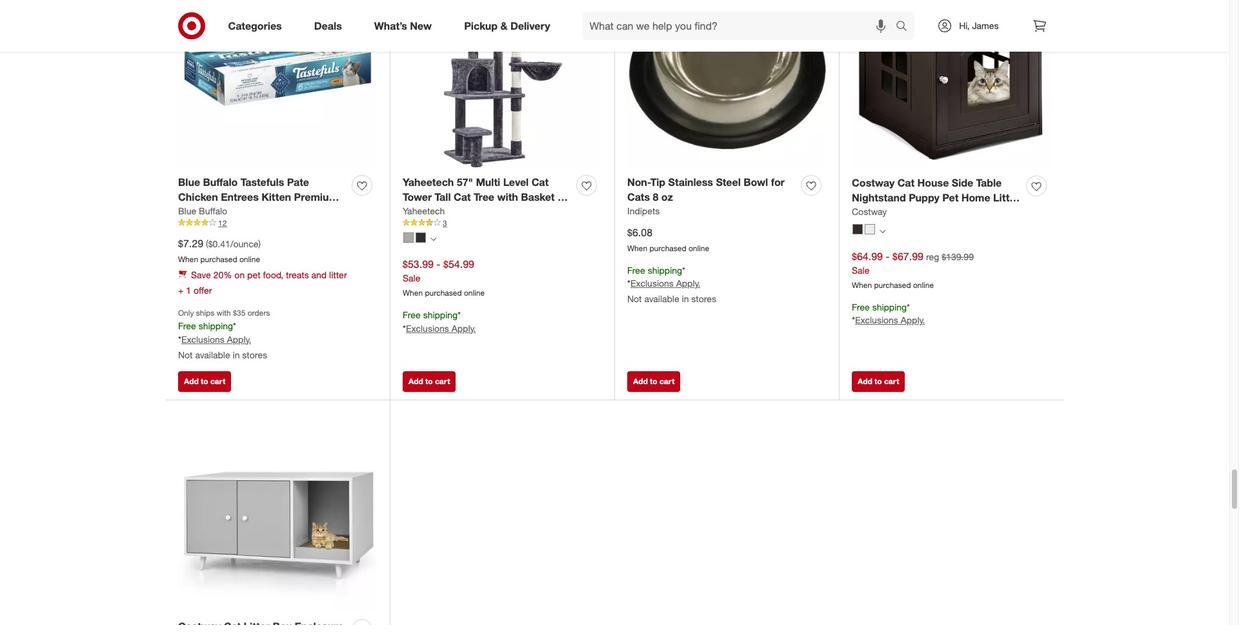 Task type: locate. For each thing, give the bounding box(es) containing it.
yaheetech down the tower on the top left of page
[[403, 205, 445, 216]]

costway inside costway cat house side table nightstand puppy pet home litter box enclosure
[[852, 176, 895, 189]]

- right $53.99
[[437, 258, 441, 271]]

when down $53.99
[[403, 288, 423, 298]]

to for yaheetech 57" multi level cat tower tall cat tree with basket & condo & scratching post
[[426, 377, 433, 386]]

1 vertical spatial with
[[217, 308, 231, 317]]

available down $6.08 when purchased online
[[645, 293, 680, 304]]

free for costway cat house side table nightstand puppy pet home litter box enclosure
[[852, 301, 870, 312]]

2 add from the left
[[409, 377, 423, 386]]

yaheetech inside yaheetech 57" multi level cat tower tall cat tree with basket & condo & scratching post
[[403, 176, 454, 189]]

costway for costway cat house side table nightstand puppy pet home litter box enclosure
[[852, 176, 895, 189]]

4 cart from the left
[[885, 377, 900, 386]]

2 vertical spatial &
[[438, 205, 445, 218]]

add for yaheetech 57" multi level cat tower tall cat tree with basket & condo & scratching post
[[409, 377, 423, 386]]

& down tall
[[438, 205, 445, 218]]

0 vertical spatial yaheetech
[[403, 176, 454, 189]]

blue buffalo tastefuls pate chicken entrees kitten premium wet cat food - 3oz/6ct
[[178, 176, 338, 218]]

exclusions down the $53.99 - $54.99 sale when purchased online
[[406, 323, 449, 334]]

2 add to cart button from the left
[[403, 371, 456, 392]]

0 vertical spatial available
[[645, 293, 680, 304]]

free
[[628, 264, 646, 275], [852, 301, 870, 312], [403, 309, 421, 320], [178, 320, 196, 331]]

online up pet on the left of page
[[239, 254, 260, 264]]

free down only
[[178, 320, 196, 331]]

available
[[645, 293, 680, 304], [195, 349, 230, 360]]

1 horizontal spatial sale
[[852, 265, 870, 276]]

1 vertical spatial all colors element
[[431, 235, 436, 243]]

- right food in the top of the page
[[247, 205, 251, 218]]

- inside $64.99 - $67.99 reg $139.99 sale when purchased online
[[886, 250, 890, 263]]

cat down 57"
[[454, 191, 471, 203]]

free shipping * * exclusions apply. down $64.99 - $67.99 reg $139.99 sale when purchased online in the right of the page
[[852, 301, 925, 326]]

when down $6.08
[[628, 243, 648, 253]]

- inside the $53.99 - $54.99 sale when purchased online
[[437, 258, 441, 271]]

sale inside the $53.99 - $54.99 sale when purchased online
[[403, 272, 421, 283]]

0 horizontal spatial with
[[217, 308, 231, 317]]

1 horizontal spatial -
[[437, 258, 441, 271]]

free for non-tip stainless steel bowl for cats 8 oz
[[628, 264, 646, 275]]

free down $6.08
[[628, 264, 646, 275]]

&
[[501, 19, 508, 32], [558, 191, 565, 203], [438, 205, 445, 218]]

in down $35
[[233, 349, 240, 360]]

chicken
[[178, 191, 218, 203]]

sale down "$64.99"
[[852, 265, 870, 276]]

blue down chicken
[[178, 205, 196, 216]]

exclusions inside the only ships with $35 orders free shipping * * exclusions apply. not available in stores
[[181, 334, 225, 345]]

$6.08
[[628, 226, 653, 239]]

1 add to cart button from the left
[[178, 371, 231, 392]]

2 to from the left
[[426, 377, 433, 386]]

shipping down $6.08 when purchased online
[[648, 264, 683, 275]]

2 horizontal spatial -
[[886, 250, 890, 263]]

dark gray image
[[416, 232, 426, 243]]

apply. down $6.08 when purchased online
[[676, 278, 701, 289]]

buffalo up 12
[[199, 205, 227, 216]]

online down reg
[[914, 280, 934, 290]]

yaheetech 57" multi level cat tower tall cat tree with basket & condo & scratching post link
[[403, 175, 571, 218]]

free down "$64.99"
[[852, 301, 870, 312]]

add to cart button for yaheetech 57" multi level cat tower tall cat tree with basket & condo & scratching post
[[403, 371, 456, 392]]

when inside the $53.99 - $54.99 sale when purchased online
[[403, 288, 423, 298]]

online inside the $53.99 - $54.99 sale when purchased online
[[464, 288, 485, 298]]

reg
[[926, 251, 940, 262]]

entrees
[[221, 191, 259, 203]]

blue for blue buffalo
[[178, 205, 196, 216]]

1 horizontal spatial stores
[[692, 293, 717, 304]]

apply. down $35
[[227, 334, 251, 345]]

free shipping * * exclusions apply. down the $53.99 - $54.99 sale when purchased online
[[403, 309, 476, 334]]

add to cart
[[184, 377, 226, 386], [409, 377, 450, 386], [633, 377, 675, 386], [858, 377, 900, 386]]

cat up puppy
[[898, 176, 915, 189]]

table
[[977, 176, 1002, 189]]

costway down nightstand
[[852, 206, 887, 217]]

1 horizontal spatial in
[[682, 293, 689, 304]]

0 horizontal spatial free shipping * * exclusions apply.
[[403, 309, 476, 334]]

& right pickup
[[501, 19, 508, 32]]

pate
[[287, 176, 309, 189]]

blue buffalo tastefuls pate chicken entrees kitten premium wet cat food - 3oz/6ct image
[[178, 0, 377, 168], [178, 0, 377, 168]]

0 vertical spatial blue
[[178, 176, 200, 189]]

online down $54.99
[[464, 288, 485, 298]]

1 yaheetech from the top
[[403, 176, 454, 189]]

with up post at the top of the page
[[497, 191, 518, 203]]

when inside $7.29 ( $0.41 /ounce ) when purchased online
[[178, 254, 198, 264]]

apply. for tall
[[452, 323, 476, 334]]

1 vertical spatial not
[[178, 349, 193, 360]]

1 vertical spatial blue
[[178, 205, 196, 216]]

1 horizontal spatial free shipping * * exclusions apply.
[[852, 301, 925, 326]]

purchased inside $6.08 when purchased online
[[650, 243, 687, 253]]

orders
[[248, 308, 270, 317]]

*
[[683, 264, 686, 275], [628, 278, 631, 289], [907, 301, 910, 312], [458, 309, 461, 320], [852, 315, 855, 326], [233, 320, 236, 331], [403, 323, 406, 334], [178, 334, 181, 345]]

1 vertical spatial stores
[[242, 349, 267, 360]]

blue up chicken
[[178, 176, 200, 189]]

non-tip stainless steel bowl for cats 8 oz
[[628, 176, 785, 203]]

1 horizontal spatial with
[[497, 191, 518, 203]]

2 horizontal spatial &
[[558, 191, 565, 203]]

shipping for non-tip stainless steel bowl for cats 8 oz
[[648, 264, 683, 275]]

premium
[[294, 191, 338, 203]]

exclusions down ships
[[181, 334, 225, 345]]

purchased down $0.41
[[200, 254, 237, 264]]

apply. for puppy
[[901, 315, 925, 326]]

tall
[[435, 191, 451, 203]]

1 cart from the left
[[210, 377, 226, 386]]

$6.08 when purchased online
[[628, 226, 710, 253]]

0 vertical spatial all colors element
[[880, 227, 886, 235]]

2 blue from the top
[[178, 205, 196, 216]]

when
[[628, 243, 648, 253], [178, 254, 198, 264], [852, 280, 872, 290], [403, 288, 423, 298]]

-
[[247, 205, 251, 218], [886, 250, 890, 263], [437, 258, 441, 271]]

1 horizontal spatial &
[[501, 19, 508, 32]]

$54.99
[[444, 258, 475, 271]]

& right 'basket'
[[558, 191, 565, 203]]

exclusions down $6.08 when purchased online
[[631, 278, 674, 289]]

)
[[259, 238, 261, 249]]

shipping for costway cat house side table nightstand puppy pet home litter box enclosure
[[873, 301, 907, 312]]

What can we help you find? suggestions appear below search field
[[582, 12, 900, 40]]

cat inside costway cat house side table nightstand puppy pet home litter box enclosure
[[898, 176, 915, 189]]

(
[[206, 238, 208, 249]]

steel
[[716, 176, 741, 189]]

3 cart from the left
[[660, 377, 675, 386]]

0 vertical spatial costway
[[852, 176, 895, 189]]

yaheetech up the tower on the top left of page
[[403, 176, 454, 189]]

buffalo
[[203, 176, 238, 189], [199, 205, 227, 216]]

1 vertical spatial in
[[233, 349, 240, 360]]

all colors element right dark gray icon
[[431, 235, 436, 243]]

yaheetech link
[[403, 205, 445, 218]]

0 horizontal spatial not
[[178, 349, 193, 360]]

0 horizontal spatial all colors element
[[431, 235, 436, 243]]

$35
[[233, 308, 246, 317]]

offer
[[194, 285, 212, 296]]

cat up 'basket'
[[532, 176, 549, 189]]

shipping inside free shipping * * exclusions apply. not available in stores
[[648, 264, 683, 275]]

pickup
[[464, 19, 498, 32]]

1 vertical spatial yaheetech
[[403, 205, 445, 216]]

purchased down $6.08
[[650, 243, 687, 253]]

online up free shipping * * exclusions apply. not available in stores
[[689, 243, 710, 253]]

free shipping * * exclusions apply. for $67.99
[[852, 301, 925, 326]]

$53.99 - $54.99 sale when purchased online
[[403, 258, 485, 298]]

litter
[[329, 269, 347, 280]]

shipping down the $53.99 - $54.99 sale when purchased online
[[423, 309, 458, 320]]

online inside $6.08 when purchased online
[[689, 243, 710, 253]]

add
[[184, 377, 199, 386], [409, 377, 423, 386], [633, 377, 648, 386], [858, 377, 873, 386]]

sale down $53.99
[[403, 272, 421, 283]]

4 add to cart from the left
[[858, 377, 900, 386]]

buffalo up entrees
[[203, 176, 238, 189]]

free inside free shipping * * exclusions apply. not available in stores
[[628, 264, 646, 275]]

3 add to cart button from the left
[[628, 371, 681, 392]]

add to cart for costway cat house side table nightstand puppy pet home litter box enclosure
[[858, 377, 900, 386]]

blue
[[178, 176, 200, 189], [178, 205, 196, 216]]

yaheetech for yaheetech
[[403, 205, 445, 216]]

0 vertical spatial with
[[497, 191, 518, 203]]

0 vertical spatial buffalo
[[203, 176, 238, 189]]

3 to from the left
[[650, 377, 658, 386]]

purchased down $54.99
[[425, 288, 462, 298]]

1 horizontal spatial all colors element
[[880, 227, 886, 235]]

0 horizontal spatial available
[[195, 349, 230, 360]]

all colors element
[[880, 227, 886, 235], [431, 235, 436, 243]]

3 add from the left
[[633, 377, 648, 386]]

online inside $64.99 - $67.99 reg $139.99 sale when purchased online
[[914, 280, 934, 290]]

to for non-tip stainless steel bowl for cats 8 oz
[[650, 377, 658, 386]]

yaheetech 57" multi level cat tower tall cat tree with basket & condo & scratching post image
[[403, 0, 602, 168], [403, 0, 602, 168]]

stores inside the only ships with $35 orders free shipping * * exclusions apply. not available in stores
[[242, 349, 267, 360]]

to
[[201, 377, 208, 386], [426, 377, 433, 386], [650, 377, 658, 386], [875, 377, 882, 386]]

2 cart from the left
[[435, 377, 450, 386]]

to for blue buffalo tastefuls pate chicken entrees kitten premium wet cat food - 3oz/6ct
[[201, 377, 208, 386]]

4 to from the left
[[875, 377, 882, 386]]

not inside the only ships with $35 orders free shipping * * exclusions apply. not available in stores
[[178, 349, 193, 360]]

1 to from the left
[[201, 377, 208, 386]]

indipets link
[[628, 205, 660, 218]]

purchased inside $64.99 - $67.99 reg $139.99 sale when purchased online
[[875, 280, 911, 290]]

online inside $7.29 ( $0.41 /ounce ) when purchased online
[[239, 254, 260, 264]]

multi
[[476, 176, 501, 189]]

0 horizontal spatial stores
[[242, 349, 267, 360]]

$7.29 ( $0.41 /ounce ) when purchased online
[[178, 237, 261, 264]]

0 vertical spatial not
[[628, 293, 642, 304]]

when inside $6.08 when purchased online
[[628, 243, 648, 253]]

1 vertical spatial costway
[[852, 206, 887, 217]]

when down "$64.99"
[[852, 280, 872, 290]]

in
[[682, 293, 689, 304], [233, 349, 240, 360]]

free down the $53.99 - $54.99 sale when purchased online
[[403, 309, 421, 320]]

costway cat litter box enclosure cat washroom hidden litter box enclosure grey image
[[178, 413, 377, 612], [178, 413, 377, 612]]

0 horizontal spatial -
[[247, 205, 251, 218]]

add to cart for yaheetech 57" multi level cat tower tall cat tree with basket & condo & scratching post
[[409, 377, 450, 386]]

2 add to cart from the left
[[409, 377, 450, 386]]

available down ships
[[195, 349, 230, 360]]

stainless
[[669, 176, 713, 189]]

0 horizontal spatial sale
[[403, 272, 421, 283]]

in down $6.08 when purchased online
[[682, 293, 689, 304]]

what's new link
[[363, 12, 448, 40]]

when down $7.29
[[178, 254, 198, 264]]

apply. down $64.99 - $67.99 reg $139.99 sale when purchased online in the right of the page
[[901, 315, 925, 326]]

2 yaheetech from the top
[[403, 205, 445, 216]]

blue inside blue buffalo tastefuls pate chicken entrees kitten premium wet cat food - 3oz/6ct
[[178, 176, 200, 189]]

3
[[443, 218, 447, 228]]

exclusions down $64.99 - $67.99 reg $139.99 sale when purchased online in the right of the page
[[855, 315, 899, 326]]

non-tip stainless steel bowl for cats 8 oz link
[[628, 175, 796, 205]]

free inside the only ships with $35 orders free shipping * * exclusions apply. not available in stores
[[178, 320, 196, 331]]

apply. for cats
[[676, 278, 701, 289]]

0 vertical spatial stores
[[692, 293, 717, 304]]

purchased down $67.99
[[875, 280, 911, 290]]

non-tip stainless steel bowl for cats 8 oz image
[[628, 0, 826, 168], [628, 0, 826, 168]]

1 add to cart from the left
[[184, 377, 226, 386]]

cart
[[210, 377, 226, 386], [435, 377, 450, 386], [660, 377, 675, 386], [885, 377, 900, 386]]

0 horizontal spatial in
[[233, 349, 240, 360]]

1 vertical spatial buffalo
[[199, 205, 227, 216]]

1 vertical spatial available
[[195, 349, 230, 360]]

stores
[[692, 293, 717, 304], [242, 349, 267, 360]]

apply. down the $53.99 - $54.99 sale when purchased online
[[452, 323, 476, 334]]

buffalo inside blue buffalo tastefuls pate chicken entrees kitten premium wet cat food - 3oz/6ct
[[203, 176, 238, 189]]

costway up nightstand
[[852, 176, 895, 189]]

20%
[[213, 269, 232, 280]]

exclusions for costway cat house side table nightstand puppy pet home litter box enclosure
[[855, 315, 899, 326]]

categories link
[[217, 12, 298, 40]]

purchased
[[650, 243, 687, 253], [200, 254, 237, 264], [875, 280, 911, 290], [425, 288, 462, 298]]

1 horizontal spatial not
[[628, 293, 642, 304]]

- right "$64.99"
[[886, 250, 890, 263]]

with inside yaheetech 57" multi level cat tower tall cat tree with basket & condo & scratching post
[[497, 191, 518, 203]]

costway cat house side table nightstand puppy pet home litter box enclosure image
[[852, 0, 1052, 168], [852, 0, 1052, 168]]

add to cart button for blue buffalo tastefuls pate chicken entrees kitten premium wet cat food - 3oz/6ct
[[178, 371, 231, 392]]

1 costway from the top
[[852, 176, 895, 189]]

0 vertical spatial in
[[682, 293, 689, 304]]

not inside free shipping * * exclusions apply. not available in stores
[[628, 293, 642, 304]]

online
[[689, 243, 710, 253], [239, 254, 260, 264], [914, 280, 934, 290], [464, 288, 485, 298]]

add to cart for blue buffalo tastefuls pate chicken entrees kitten premium wet cat food - 3oz/6ct
[[184, 377, 226, 386]]

4 add to cart button from the left
[[852, 371, 905, 392]]

3 add to cart from the left
[[633, 377, 675, 386]]

cats
[[628, 191, 650, 203]]

blue buffalo link
[[178, 205, 227, 218]]

free for yaheetech 57" multi level cat tower tall cat tree with basket & condo & scratching post
[[403, 309, 421, 320]]

cat down chicken
[[200, 205, 217, 218]]

when inside $64.99 - $67.99 reg $139.99 sale when purchased online
[[852, 280, 872, 290]]

apply.
[[676, 278, 701, 289], [901, 315, 925, 326], [452, 323, 476, 334], [227, 334, 251, 345]]

exclusions inside free shipping * * exclusions apply. not available in stores
[[631, 278, 674, 289]]

apply. inside free shipping * * exclusions apply. not available in stores
[[676, 278, 701, 289]]

stores inside free shipping * * exclusions apply. not available in stores
[[692, 293, 717, 304]]

yaheetech
[[403, 176, 454, 189], [403, 205, 445, 216]]

free shipping * * exclusions apply. for $54.99
[[403, 309, 476, 334]]

1 horizontal spatial available
[[645, 293, 680, 304]]

- for costway cat house side table nightstand puppy pet home litter box enclosure
[[886, 250, 890, 263]]

4 add from the left
[[858, 377, 873, 386]]

2 costway from the top
[[852, 206, 887, 217]]

- for yaheetech 57" multi level cat tower tall cat tree with basket & condo & scratching post
[[437, 258, 441, 271]]

1 blue from the top
[[178, 176, 200, 189]]

search button
[[891, 12, 922, 43]]

add to cart button
[[178, 371, 231, 392], [403, 371, 456, 392], [628, 371, 681, 392], [852, 371, 905, 392]]

exclusions apply. button down $64.99 - $67.99 reg $139.99 sale when purchased online in the right of the page
[[855, 314, 925, 327]]

1 vertical spatial &
[[558, 191, 565, 203]]

shipping down $64.99 - $67.99 reg $139.99 sale when purchased online in the right of the page
[[873, 301, 907, 312]]

house
[[918, 176, 949, 189]]

available inside free shipping * * exclusions apply. not available in stores
[[645, 293, 680, 304]]

enclosure
[[874, 206, 923, 219]]

cart for blue buffalo tastefuls pate chicken entrees kitten premium wet cat food - 3oz/6ct
[[210, 377, 226, 386]]

8
[[653, 191, 659, 203]]

1 add from the left
[[184, 377, 199, 386]]

not
[[628, 293, 642, 304], [178, 349, 193, 360]]

all colors element right white icon
[[880, 227, 886, 235]]

non-
[[628, 176, 651, 189]]

shipping down ships
[[199, 320, 233, 331]]

with left $35
[[217, 308, 231, 317]]



Task type: vqa. For each thing, say whether or not it's contained in the screenshot.
'Exclusions' associated with Yaheetech 57" Multi Level Cat Tower Tall Cat Tree with Basket & Condo & Scratching Post
yes



Task type: describe. For each thing, give the bounding box(es) containing it.
ships
[[196, 308, 215, 317]]

/ounce
[[230, 238, 259, 249]]

to for costway cat house side table nightstand puppy pet home litter box enclosure
[[875, 377, 882, 386]]

home
[[962, 191, 991, 204]]

yaheetech for yaheetech 57" multi level cat tower tall cat tree with basket & condo & scratching post
[[403, 176, 454, 189]]

57"
[[457, 176, 473, 189]]

tip
[[651, 176, 666, 189]]

add for blue buffalo tastefuls pate chicken entrees kitten premium wet cat food - 3oz/6ct
[[184, 377, 199, 386]]

categories
[[228, 19, 282, 32]]

0 vertical spatial &
[[501, 19, 508, 32]]

purchased inside the $53.99 - $54.99 sale when purchased online
[[425, 288, 462, 298]]

brown image
[[853, 224, 863, 235]]

puppy
[[909, 191, 940, 204]]

costway for costway
[[852, 206, 887, 217]]

shipping inside the only ships with $35 orders free shipping * * exclusions apply. not available in stores
[[199, 320, 233, 331]]

tastefuls
[[241, 176, 284, 189]]

search
[[891, 20, 922, 33]]

level
[[503, 176, 529, 189]]

side
[[952, 176, 974, 189]]

exclusions for yaheetech 57" multi level cat tower tall cat tree with basket & condo & scratching post
[[406, 323, 449, 334]]

$7.29
[[178, 237, 203, 250]]

+ 1 offer
[[178, 285, 212, 296]]

sale inside $64.99 - $67.99 reg $139.99 sale when purchased online
[[852, 265, 870, 276]]

blue buffalo
[[178, 205, 227, 216]]

apply. inside the only ships with $35 orders free shipping * * exclusions apply. not available in stores
[[227, 334, 251, 345]]

with inside the only ships with $35 orders free shipping * * exclusions apply. not available in stores
[[217, 308, 231, 317]]

$139.99
[[942, 251, 974, 262]]

nightstand
[[852, 191, 906, 204]]

shipping for yaheetech 57" multi level cat tower tall cat tree with basket & condo & scratching post
[[423, 309, 458, 320]]

basket
[[521, 191, 555, 203]]

new
[[410, 19, 432, 32]]

12 link
[[178, 218, 377, 229]]

wet
[[178, 205, 197, 218]]

condo
[[403, 205, 435, 218]]

all colors element for white icon
[[880, 227, 886, 235]]

delivery
[[511, 19, 550, 32]]

post
[[504, 205, 526, 218]]

what's new
[[374, 19, 432, 32]]

and
[[312, 269, 327, 280]]

all colors element for dark gray icon
[[431, 235, 436, 243]]

$64.99 - $67.99 reg $139.99 sale when purchased online
[[852, 250, 974, 290]]

oz
[[662, 191, 673, 203]]

bowl
[[744, 176, 769, 189]]

kitten
[[262, 191, 291, 203]]

cart for non-tip stainless steel bowl for cats 8 oz
[[660, 377, 675, 386]]

pickup & delivery link
[[453, 12, 567, 40]]

3oz/6ct
[[254, 205, 291, 218]]

litter
[[994, 191, 1020, 204]]

deals link
[[303, 12, 358, 40]]

exclusions apply. button down ships
[[181, 333, 251, 346]]

yaheetech 57" multi level cat tower tall cat tree with basket & condo & scratching post
[[403, 176, 565, 218]]

costway link
[[852, 205, 887, 218]]

all colors image
[[431, 237, 436, 242]]

all colors image
[[880, 229, 886, 235]]

add for non-tip stainless steel bowl for cats 8 oz
[[633, 377, 648, 386]]

$64.99
[[852, 250, 883, 263]]

pet
[[943, 191, 959, 204]]

pet
[[247, 269, 261, 280]]

$0.41
[[208, 238, 230, 249]]

what's
[[374, 19, 407, 32]]

costway cat house side table nightstand puppy pet home litter box enclosure
[[852, 176, 1020, 219]]

food
[[220, 205, 244, 218]]

3 link
[[403, 218, 602, 229]]

available inside the only ships with $35 orders free shipping * * exclusions apply. not available in stores
[[195, 349, 230, 360]]

add to cart button for non-tip stainless steel bowl for cats 8 oz
[[628, 371, 681, 392]]

$67.99
[[893, 250, 924, 263]]

white image
[[865, 224, 876, 235]]

only
[[178, 308, 194, 317]]

buffalo for blue buffalo
[[199, 205, 227, 216]]

exclusions apply. button down $6.08 when purchased online
[[631, 277, 701, 290]]

buffalo for blue buffalo tastefuls pate chicken entrees kitten premium wet cat food - 3oz/6ct
[[203, 176, 238, 189]]

- inside blue buffalo tastefuls pate chicken entrees kitten premium wet cat food - 3oz/6ct
[[247, 205, 251, 218]]

free shipping * * exclusions apply. not available in stores
[[628, 264, 717, 304]]

blue for blue buffalo tastefuls pate chicken entrees kitten premium wet cat food - 3oz/6ct
[[178, 176, 200, 189]]

pickup & delivery
[[464, 19, 550, 32]]

exclusions apply. button down the $53.99 - $54.99 sale when purchased online
[[406, 322, 476, 335]]

purchased inside $7.29 ( $0.41 /ounce ) when purchased online
[[200, 254, 237, 264]]

deals
[[314, 19, 342, 32]]

costway cat house side table nightstand puppy pet home litter box enclosure link
[[852, 176, 1021, 219]]

save
[[191, 269, 211, 280]]

add for costway cat house side table nightstand puppy pet home litter box enclosure
[[858, 377, 873, 386]]

$53.99
[[403, 258, 434, 271]]

only ships with $35 orders free shipping * * exclusions apply. not available in stores
[[178, 308, 270, 360]]

on
[[235, 269, 245, 280]]

hi, james
[[960, 20, 999, 31]]

for
[[771, 176, 785, 189]]

0 horizontal spatial &
[[438, 205, 445, 218]]

hi,
[[960, 20, 970, 31]]

food,
[[263, 269, 284, 280]]

cart for costway cat house side table nightstand puppy pet home litter box enclosure
[[885, 377, 900, 386]]

save 20% on pet food, treats and litter
[[191, 269, 347, 280]]

+
[[178, 285, 184, 296]]

cat inside blue buffalo tastefuls pate chicken entrees kitten premium wet cat food - 3oz/6ct
[[200, 205, 217, 218]]

in inside free shipping * * exclusions apply. not available in stores
[[682, 293, 689, 304]]

exclusions for non-tip stainless steel bowl for cats 8 oz
[[631, 278, 674, 289]]

scratching
[[448, 205, 501, 218]]

indipets
[[628, 205, 660, 216]]

1
[[186, 285, 191, 296]]

blue buffalo tastefuls pate chicken entrees kitten premium wet cat food - 3oz/6ct link
[[178, 175, 347, 218]]

in inside the only ships with $35 orders free shipping * * exclusions apply. not available in stores
[[233, 349, 240, 360]]

add to cart button for costway cat house side table nightstand puppy pet home litter box enclosure
[[852, 371, 905, 392]]

treats
[[286, 269, 309, 280]]

tower
[[403, 191, 432, 203]]

box
[[852, 206, 871, 219]]

james
[[973, 20, 999, 31]]

tree
[[474, 191, 495, 203]]

light gray image
[[404, 232, 414, 243]]

cart for yaheetech 57" multi level cat tower tall cat tree with basket & condo & scratching post
[[435, 377, 450, 386]]

add to cart for non-tip stainless steel bowl for cats 8 oz
[[633, 377, 675, 386]]



